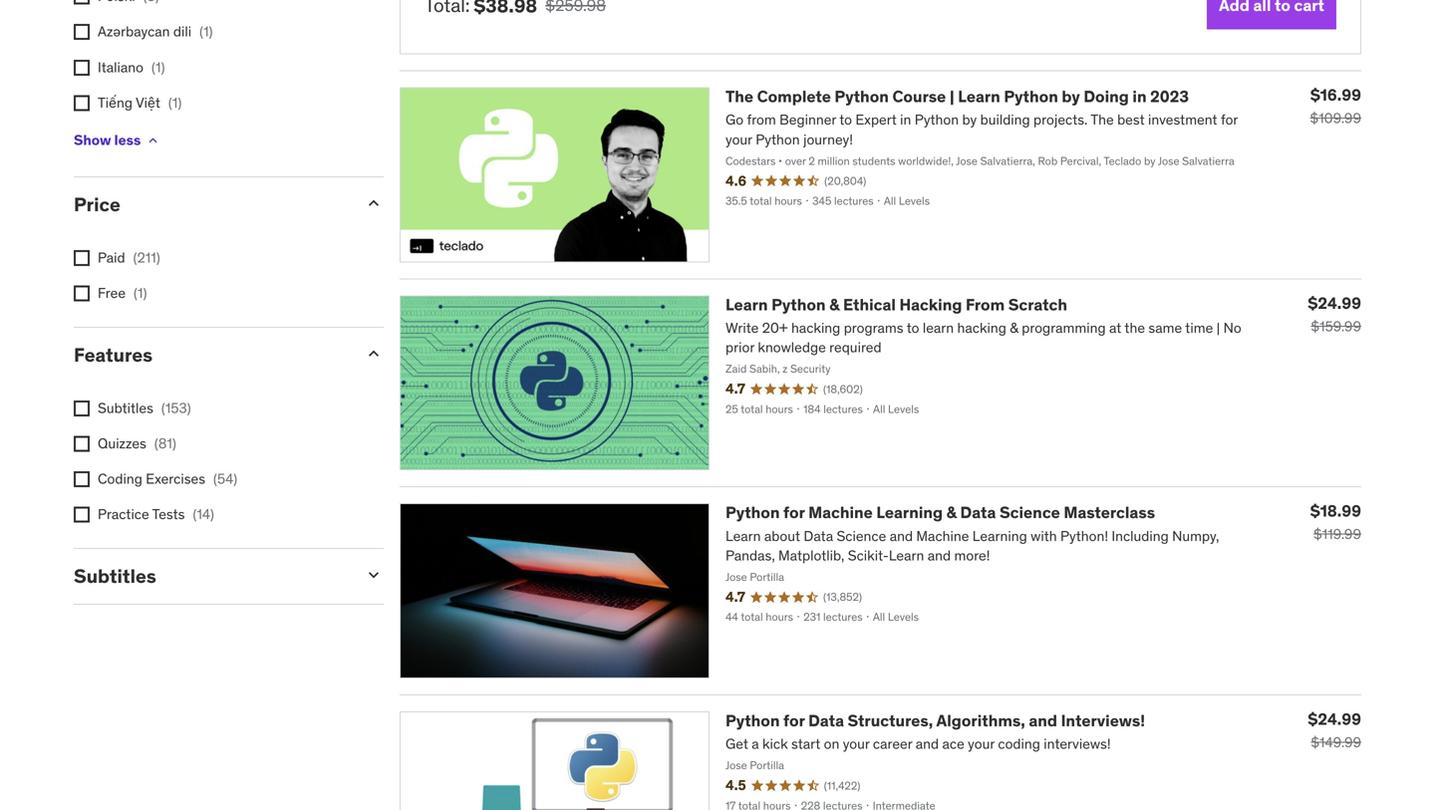 Task type: describe. For each thing, give the bounding box(es) containing it.
(54)
[[213, 470, 237, 488]]

(1) right "free"
[[134, 284, 147, 302]]

xsmall image for subtitles
[[74, 400, 90, 416]]

subtitles for subtitles (153)
[[98, 399, 153, 417]]

free
[[98, 284, 126, 302]]

italiano
[[98, 58, 144, 76]]

small image for subtitles
[[364, 565, 384, 585]]

xsmall image inside the show less button
[[145, 133, 161, 149]]

xsmall image for azərbaycan
[[74, 24, 90, 40]]

ethical
[[843, 294, 896, 315]]

masterclass
[[1064, 502, 1155, 523]]

practice
[[98, 505, 149, 523]]

(1) down azərbaycan dili (1)
[[152, 58, 165, 76]]

structures,
[[848, 711, 933, 731]]

(211)
[[133, 248, 160, 266]]

the complete python course | learn python by doing in 2023 link
[[726, 86, 1189, 107]]

$18.99
[[1311, 501, 1362, 521]]

show less
[[74, 131, 141, 149]]

learning
[[876, 502, 943, 523]]

$24.99 for learn python & ethical hacking from scratch
[[1308, 293, 1362, 313]]

paid (211)
[[98, 248, 160, 266]]

(1) right the dili
[[199, 23, 213, 41]]

azərbaycan
[[98, 23, 170, 41]]

machine
[[808, 502, 873, 523]]

$18.99 $119.99
[[1311, 501, 1362, 543]]

xsmall image for free
[[74, 285, 90, 301]]

less
[[114, 131, 141, 149]]

small image for features
[[364, 344, 384, 364]]

xsmall image for paid
[[74, 250, 90, 266]]

learn python & ethical hacking from scratch link
[[726, 294, 1068, 315]]

1 vertical spatial learn
[[726, 294, 768, 315]]

coding
[[98, 470, 142, 488]]

(1) right the việt
[[168, 94, 182, 112]]

course
[[893, 86, 946, 107]]

tests
[[152, 505, 185, 523]]

price
[[74, 192, 121, 216]]

1 vertical spatial &
[[947, 502, 957, 523]]

in
[[1133, 86, 1147, 107]]

interviews!
[[1061, 711, 1145, 731]]

dili
[[173, 23, 191, 41]]

small image for price
[[364, 193, 384, 213]]

xsmall image for italiano
[[74, 60, 90, 76]]

show
[[74, 131, 111, 149]]

complete
[[757, 86, 831, 107]]

subtitles (153)
[[98, 399, 191, 417]]



Task type: vqa. For each thing, say whether or not it's contained in the screenshot.
$24.99 $149.99
yes



Task type: locate. For each thing, give the bounding box(es) containing it.
and
[[1029, 711, 1058, 731]]

& right learning
[[947, 502, 957, 523]]

data
[[960, 502, 996, 523], [808, 711, 844, 731]]

$24.99
[[1308, 293, 1362, 313], [1308, 709, 1362, 730]]

0 vertical spatial &
[[829, 294, 840, 315]]

1 vertical spatial small image
[[364, 344, 384, 364]]

$149.99
[[1311, 734, 1362, 751]]

xsmall image left paid on the left of the page
[[74, 250, 90, 266]]

python
[[835, 86, 889, 107], [1004, 86, 1058, 107], [772, 294, 826, 315], [726, 502, 780, 523], [726, 711, 780, 731]]

coding exercises (54)
[[98, 470, 237, 488]]

xsmall image left azərbaycan
[[74, 24, 90, 40]]

python for machine learning & data science masterclass link
[[726, 502, 1155, 523]]

$24.99 $149.99
[[1308, 709, 1362, 751]]

& left ethical
[[829, 294, 840, 315]]

xsmall image for tiếng
[[74, 95, 90, 111]]

hacking
[[900, 294, 962, 315]]

1 xsmall image from the top
[[74, 24, 90, 40]]

$109.99
[[1310, 109, 1362, 127]]

0 horizontal spatial learn
[[726, 294, 768, 315]]

(153)
[[161, 399, 191, 417]]

0 horizontal spatial &
[[829, 294, 840, 315]]

xsmall image for quizzes
[[74, 436, 90, 452]]

by
[[1062, 86, 1080, 107]]

subtitles for subtitles
[[74, 564, 156, 588]]

2 small image from the top
[[364, 344, 384, 364]]

0 horizontal spatial data
[[808, 711, 844, 731]]

python for machine learning & data science masterclass
[[726, 502, 1155, 523]]

the
[[726, 86, 754, 107]]

from
[[966, 294, 1005, 315]]

azərbaycan dili (1)
[[98, 23, 213, 41]]

$16.99 $109.99
[[1310, 85, 1362, 127]]

price button
[[74, 192, 348, 216]]

python for data structures, algorithms, and interviews! link
[[726, 711, 1145, 731]]

xsmall image for coding
[[74, 471, 90, 487]]

show less button
[[74, 121, 161, 160]]

learn
[[958, 86, 1001, 107], [726, 294, 768, 315]]

1 vertical spatial $24.99
[[1308, 709, 1362, 730]]

0 vertical spatial subtitles
[[98, 399, 153, 417]]

2023
[[1150, 86, 1189, 107]]

subtitles
[[98, 399, 153, 417], [74, 564, 156, 588]]

subtitles down practice
[[74, 564, 156, 588]]

xsmall image for practice
[[74, 507, 90, 523]]

algorithms,
[[936, 711, 1025, 731]]

quizzes
[[98, 434, 146, 452]]

$24.99 up $149.99
[[1308, 709, 1362, 730]]

for left 'structures,'
[[783, 711, 805, 731]]

(14)
[[193, 505, 214, 523]]

tiếng
[[98, 94, 133, 112]]

subtitles button
[[74, 564, 348, 588]]

for for machine
[[783, 502, 805, 523]]

small image
[[364, 193, 384, 213], [364, 344, 384, 364], [364, 565, 384, 585]]

0 vertical spatial data
[[960, 502, 996, 523]]

scratch
[[1008, 294, 1068, 315]]

for left machine
[[783, 502, 805, 523]]

5 xsmall image from the top
[[74, 471, 90, 487]]

learn python & ethical hacking from scratch
[[726, 294, 1068, 315]]

1 $24.99 from the top
[[1308, 293, 1362, 313]]

xsmall image
[[74, 24, 90, 40], [74, 95, 90, 111], [74, 250, 90, 266], [74, 400, 90, 416], [74, 471, 90, 487], [74, 507, 90, 523]]

python for data structures, algorithms, and interviews!
[[726, 711, 1145, 731]]

xsmall image left coding
[[74, 471, 90, 487]]

0 vertical spatial small image
[[364, 193, 384, 213]]

doing
[[1084, 86, 1129, 107]]

italiano (1)
[[98, 58, 165, 76]]

&
[[829, 294, 840, 315], [947, 502, 957, 523]]

the complete python course | learn python by doing in 2023
[[726, 86, 1189, 107]]

$119.99
[[1314, 525, 1362, 543]]

1 horizontal spatial data
[[960, 502, 996, 523]]

1 vertical spatial subtitles
[[74, 564, 156, 588]]

4 xsmall image from the top
[[74, 400, 90, 416]]

science
[[1000, 502, 1060, 523]]

features
[[74, 343, 153, 367]]

3 xsmall image from the top
[[74, 250, 90, 266]]

tiếng việt (1)
[[98, 94, 182, 112]]

data left 'structures,'
[[808, 711, 844, 731]]

quizzes (81)
[[98, 434, 176, 452]]

1 horizontal spatial learn
[[958, 86, 1001, 107]]

practice tests (14)
[[98, 505, 214, 523]]

xsmall image
[[74, 0, 90, 5], [74, 60, 90, 76], [145, 133, 161, 149], [74, 285, 90, 301], [74, 436, 90, 452]]

xsmall image left tiếng
[[74, 95, 90, 111]]

xsmall image left practice
[[74, 507, 90, 523]]

$159.99
[[1311, 317, 1362, 335]]

1 horizontal spatial &
[[947, 502, 957, 523]]

$24.99 $159.99
[[1308, 293, 1362, 335]]

|
[[950, 86, 955, 107]]

0 vertical spatial learn
[[958, 86, 1001, 107]]

2 for from the top
[[783, 711, 805, 731]]

1 vertical spatial data
[[808, 711, 844, 731]]

for
[[783, 502, 805, 523], [783, 711, 805, 731]]

xsmall image down features
[[74, 400, 90, 416]]

$24.99 for python for data structures, algorithms, and interviews!
[[1308, 709, 1362, 730]]

0 vertical spatial $24.99
[[1308, 293, 1362, 313]]

2 $24.99 from the top
[[1308, 709, 1362, 730]]

exercises
[[146, 470, 205, 488]]

6 xsmall image from the top
[[74, 507, 90, 523]]

features button
[[74, 343, 348, 367]]

1 vertical spatial for
[[783, 711, 805, 731]]

for for data
[[783, 711, 805, 731]]

$16.99
[[1311, 85, 1362, 105]]

free (1)
[[98, 284, 147, 302]]

$24.99 up $159.99
[[1308, 293, 1362, 313]]

subtitles up quizzes
[[98, 399, 153, 417]]

(81)
[[154, 434, 176, 452]]

(1)
[[199, 23, 213, 41], [152, 58, 165, 76], [168, 94, 182, 112], [134, 284, 147, 302]]

paid
[[98, 248, 125, 266]]

2 vertical spatial small image
[[364, 565, 384, 585]]

1 small image from the top
[[364, 193, 384, 213]]

2 xsmall image from the top
[[74, 95, 90, 111]]

data left science
[[960, 502, 996, 523]]

1 for from the top
[[783, 502, 805, 523]]

việt
[[136, 94, 160, 112]]

0 vertical spatial for
[[783, 502, 805, 523]]

3 small image from the top
[[364, 565, 384, 585]]



